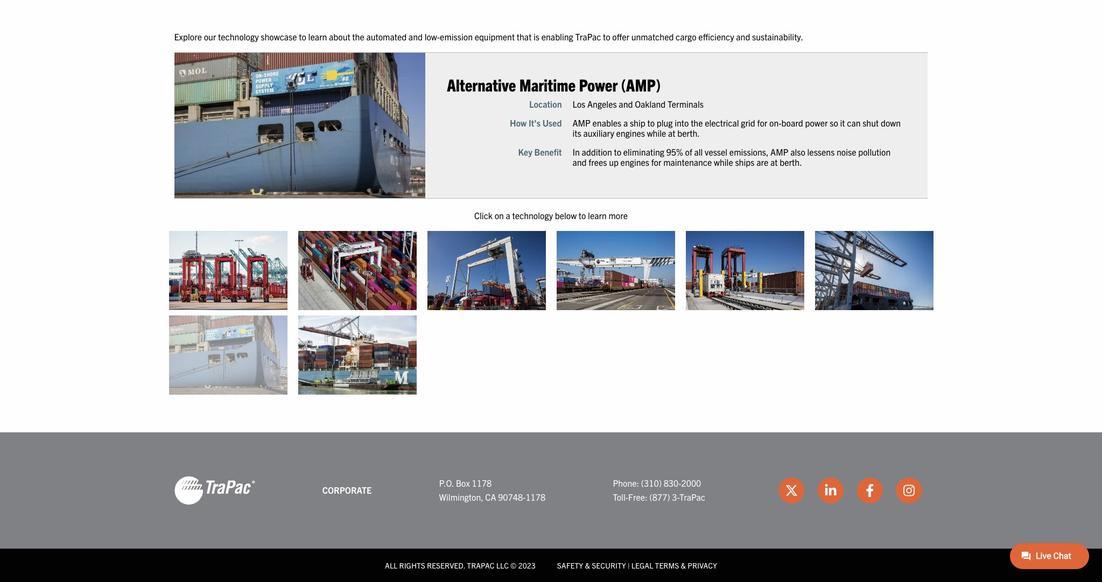 Task type: vqa. For each thing, say whether or not it's contained in the screenshot.
the Oakland
yes



Task type: locate. For each thing, give the bounding box(es) containing it.
a left ship at the right top of page
[[624, 117, 628, 128]]

0 horizontal spatial berth.
[[678, 128, 700, 138]]

trapac los angeles automated straddle carrier image
[[169, 231, 287, 310]]

berth. inside in addition to eliminating 95% of all vessel emissions, amp also lessens noise pollution and frees up engines for maintenance while ships are at berth.
[[780, 157, 802, 168]]

for inside in addition to eliminating 95% of all vessel emissions, amp also lessens noise pollution and frees up engines for maintenance while ships are at berth.
[[651, 157, 662, 168]]

0 vertical spatial technology
[[218, 31, 259, 42]]

0 vertical spatial berth.
[[678, 128, 700, 138]]

equipment
[[475, 31, 515, 42]]

noise
[[837, 147, 856, 157]]

while
[[647, 128, 666, 138], [714, 157, 733, 168]]

berth. up of
[[678, 128, 700, 138]]

board
[[782, 117, 803, 128]]

berth. for emissions,
[[780, 157, 802, 168]]

it
[[840, 117, 845, 128]]

click on a technology below to learn more
[[474, 210, 628, 221]]

engines inside in addition to eliminating 95% of all vessel emissions, amp also lessens noise pollution and frees up engines for maintenance while ships are at berth.
[[621, 157, 649, 168]]

0 vertical spatial engines
[[616, 128, 645, 138]]

0 vertical spatial trapac
[[575, 31, 601, 42]]

& right terms
[[681, 560, 686, 570]]

trapac
[[575, 31, 601, 42], [680, 491, 705, 502]]

the inside amp enables a ship to plug into the electrical grid for on-board power so it can shut down its auxiliary engines while at berth.
[[691, 117, 703, 128]]

the right the about
[[352, 31, 364, 42]]

technology
[[218, 31, 259, 42], [512, 210, 553, 221]]

2023
[[518, 560, 536, 570]]

while right ship at the right top of page
[[647, 128, 666, 138]]

0 vertical spatial while
[[647, 128, 666, 138]]

1 vertical spatial the
[[691, 117, 703, 128]]

0 vertical spatial at
[[668, 128, 676, 138]]

ships
[[735, 157, 755, 168]]

1 horizontal spatial at
[[771, 157, 778, 168]]

unmatched
[[631, 31, 674, 42]]

1 vertical spatial learn
[[588, 210, 607, 221]]

0 horizontal spatial at
[[668, 128, 676, 138]]

to inside amp enables a ship to plug into the electrical grid for on-board power so it can shut down its auxiliary engines while at berth.
[[647, 117, 655, 128]]

that
[[517, 31, 532, 42]]

1 horizontal spatial a
[[624, 117, 628, 128]]

1 vertical spatial a
[[506, 210, 510, 221]]

efficiency
[[699, 31, 734, 42]]

1 vertical spatial trapac
[[680, 491, 705, 502]]

1178 right 'ca'
[[526, 491, 546, 502]]

amp
[[573, 117, 591, 128], [771, 147, 789, 157]]

corporate image
[[174, 475, 255, 505]]

0 horizontal spatial amp
[[573, 117, 591, 128]]

reserved.
[[427, 560, 465, 570]]

to right ship at the right top of page
[[647, 117, 655, 128]]

emissions,
[[730, 147, 769, 157]]

1 horizontal spatial 1178
[[526, 491, 546, 502]]

at inside in addition to eliminating 95% of all vessel emissions, amp also lessens noise pollution and frees up engines for maintenance while ships are at berth.
[[771, 157, 778, 168]]

0 horizontal spatial 1178
[[472, 478, 492, 488]]

into
[[675, 117, 689, 128]]

learn
[[308, 31, 327, 42], [588, 210, 607, 221]]

1 horizontal spatial trapac
[[680, 491, 705, 502]]

in
[[573, 147, 580, 157]]

amp down los
[[573, 117, 591, 128]]

0 vertical spatial for
[[757, 117, 767, 128]]

a
[[624, 117, 628, 128], [506, 210, 510, 221]]

1 vertical spatial berth.
[[780, 157, 802, 168]]

maintenance
[[663, 157, 712, 168]]

trapac
[[467, 560, 495, 570]]

0 vertical spatial amp
[[573, 117, 591, 128]]

0 horizontal spatial &
[[585, 560, 590, 570]]

auxiliary
[[583, 128, 614, 138]]

0 horizontal spatial trapac
[[575, 31, 601, 42]]

down
[[881, 117, 901, 128]]

alternative maritime power (amp) main content
[[163, 30, 1102, 400]]

1 & from the left
[[585, 560, 590, 570]]

about
[[329, 31, 350, 42]]

0 horizontal spatial for
[[651, 157, 662, 168]]

trapac inside phone: (310) 830-2000 toll-free: (877) 3-trapac
[[680, 491, 705, 502]]

emission
[[440, 31, 473, 42]]

llc
[[496, 560, 509, 570]]

enabling
[[542, 31, 573, 42]]

1 vertical spatial amp
[[771, 147, 789, 157]]

1 horizontal spatial while
[[714, 157, 733, 168]]

(877)
[[650, 491, 670, 502]]

a inside amp enables a ship to plug into the electrical grid for on-board power so it can shut down its auxiliary engines while at berth.
[[624, 117, 628, 128]]

1 vertical spatial 1178
[[526, 491, 546, 502]]

to right addition
[[614, 147, 621, 157]]

at right are
[[771, 157, 778, 168]]

p.o. box 1178 wilmington, ca 90748-1178
[[439, 478, 546, 502]]

berth.
[[678, 128, 700, 138], [780, 157, 802, 168]]

and left frees
[[573, 157, 587, 168]]

amp left also
[[771, 147, 789, 157]]

is
[[534, 31, 540, 42]]

at inside amp enables a ship to plug into the electrical grid for on-board power so it can shut down its auxiliary engines while at berth.
[[668, 128, 676, 138]]

0 vertical spatial 1178
[[472, 478, 492, 488]]

1 vertical spatial engines
[[621, 157, 649, 168]]

& right safety
[[585, 560, 590, 570]]

grid
[[741, 117, 755, 128]]

at for while
[[668, 128, 676, 138]]

security
[[592, 560, 626, 570]]

trapac right enabling
[[575, 31, 601, 42]]

footer containing p.o. box 1178
[[0, 432, 1102, 582]]

0 horizontal spatial while
[[647, 128, 666, 138]]

and
[[409, 31, 423, 42], [736, 31, 750, 42], [619, 98, 633, 109], [573, 157, 587, 168]]

click
[[474, 210, 493, 221]]

to left 'offer'
[[603, 31, 610, 42]]

1 vertical spatial while
[[714, 157, 733, 168]]

how it's used
[[510, 117, 562, 128]]

safety
[[557, 560, 583, 570]]

0 vertical spatial a
[[624, 117, 628, 128]]

1 horizontal spatial &
[[681, 560, 686, 570]]

berth. right are
[[780, 157, 802, 168]]

technology right our at the top left of the page
[[218, 31, 259, 42]]

berth. inside amp enables a ship to plug into the electrical grid for on-board power so it can shut down its auxiliary engines while at berth.
[[678, 128, 700, 138]]

a for ship
[[624, 117, 628, 128]]

engines right up
[[621, 157, 649, 168]]

all rights reserved. trapac llc © 2023
[[385, 560, 536, 570]]

and left "low-"
[[409, 31, 423, 42]]

learn left more at the right top
[[588, 210, 607, 221]]

|
[[628, 560, 630, 570]]

the for automated
[[352, 31, 364, 42]]

at
[[668, 128, 676, 138], [771, 157, 778, 168]]

1178 up 'ca'
[[472, 478, 492, 488]]

1 horizontal spatial learn
[[588, 210, 607, 221]]

0 horizontal spatial technology
[[218, 31, 259, 42]]

footer
[[0, 432, 1102, 582]]

1 vertical spatial for
[[651, 157, 662, 168]]

explore our technology showcase to learn about the automated and low-emission equipment that is enabling trapac to offer unmatched cargo efficiency and sustainability.
[[174, 31, 803, 42]]

vessel
[[705, 147, 728, 157]]

0 horizontal spatial learn
[[308, 31, 327, 42]]

a right on
[[506, 210, 510, 221]]

for inside amp enables a ship to plug into the electrical grid for on-board power so it can shut down its auxiliary engines while at berth.
[[757, 117, 767, 128]]

1 horizontal spatial amp
[[771, 147, 789, 157]]

1178
[[472, 478, 492, 488], [526, 491, 546, 502]]

0 vertical spatial the
[[352, 31, 364, 42]]

to
[[299, 31, 306, 42], [603, 31, 610, 42], [647, 117, 655, 128], [614, 147, 621, 157], [579, 210, 586, 221]]

3-
[[672, 491, 680, 502]]

engines up the eliminating
[[616, 128, 645, 138]]

trapac down 2000
[[680, 491, 705, 502]]

location
[[529, 98, 562, 109]]

free:
[[628, 491, 648, 502]]

a for technology
[[506, 210, 510, 221]]

0 horizontal spatial the
[[352, 31, 364, 42]]

for left 95%
[[651, 157, 662, 168]]

1 horizontal spatial berth.
[[780, 157, 802, 168]]

1 horizontal spatial for
[[757, 117, 767, 128]]

at up 95%
[[668, 128, 676, 138]]

up
[[609, 157, 619, 168]]

the right into at the top right of the page
[[691, 117, 703, 128]]

ship
[[630, 117, 646, 128]]

all
[[385, 560, 398, 570]]

for left on-
[[757, 117, 767, 128]]

for
[[757, 117, 767, 128], [651, 157, 662, 168]]

0 horizontal spatial a
[[506, 210, 510, 221]]

1 vertical spatial at
[[771, 157, 778, 168]]

wilmington,
[[439, 491, 483, 502]]

technology left below on the top right of the page
[[512, 210, 553, 221]]

1 horizontal spatial the
[[691, 117, 703, 128]]

while inside amp enables a ship to plug into the electrical grid for on-board power so it can shut down its auxiliary engines while at berth.
[[647, 128, 666, 138]]

corporate
[[322, 484, 372, 495]]

while left ships
[[714, 157, 733, 168]]

learn left the about
[[308, 31, 327, 42]]

1 vertical spatial technology
[[512, 210, 553, 221]]

2 & from the left
[[681, 560, 686, 570]]

the
[[352, 31, 364, 42], [691, 117, 703, 128]]

engines inside amp enables a ship to plug into the electrical grid for on-board power so it can shut down its auxiliary engines while at berth.
[[616, 128, 645, 138]]

it's
[[529, 117, 541, 128]]



Task type: describe. For each thing, give the bounding box(es) containing it.
all
[[694, 147, 703, 157]]

alternative
[[447, 74, 516, 95]]

trapac inside alternative maritime power (amp) main content
[[575, 31, 601, 42]]

amp inside in addition to eliminating 95% of all vessel emissions, amp also lessens noise pollution and frees up engines for maintenance while ships are at berth.
[[771, 147, 789, 157]]

2000
[[681, 478, 701, 488]]

key benefit
[[518, 147, 562, 157]]

sustainability.
[[752, 31, 803, 42]]

cargo
[[676, 31, 697, 42]]

privacy
[[688, 560, 717, 570]]

toll-
[[613, 491, 628, 502]]

oakland
[[635, 98, 666, 109]]

amp enables a ship to plug into the electrical grid for on-board power so it can shut down its auxiliary engines while at berth.
[[573, 117, 901, 138]]

830-
[[664, 478, 681, 488]]

benefit
[[534, 147, 562, 157]]

los
[[573, 98, 585, 109]]

terminals
[[668, 98, 704, 109]]

and up ship at the right top of page
[[619, 98, 633, 109]]

on-
[[769, 117, 782, 128]]

shut
[[863, 117, 879, 128]]

maritime
[[519, 74, 576, 95]]

on
[[495, 210, 504, 221]]

while inside in addition to eliminating 95% of all vessel emissions, amp also lessens noise pollution and frees up engines for maintenance while ships are at berth.
[[714, 157, 733, 168]]

safety & security link
[[557, 560, 626, 570]]

©
[[511, 560, 517, 570]]

to right showcase
[[299, 31, 306, 42]]

used
[[543, 117, 562, 128]]

and right efficiency
[[736, 31, 750, 42]]

can
[[847, 117, 861, 128]]

los angeles and oakland terminals
[[573, 98, 704, 109]]

(310)
[[641, 478, 662, 488]]

enables
[[593, 117, 622, 128]]

(amp)
[[621, 74, 661, 95]]

trapac los angeles automated radiation scanning image
[[686, 231, 804, 310]]

legal terms & privacy link
[[632, 560, 717, 570]]

amp inside amp enables a ship to plug into the electrical grid for on-board power so it can shut down its auxiliary engines while at berth.
[[573, 117, 591, 128]]

phone: (310) 830-2000 toll-free: (877) 3-trapac
[[613, 478, 705, 502]]

our
[[204, 31, 216, 42]]

below
[[555, 210, 577, 221]]

automated
[[366, 31, 407, 42]]

p.o.
[[439, 478, 454, 488]]

terms
[[655, 560, 679, 570]]

at for are
[[771, 157, 778, 168]]

ca
[[485, 491, 496, 502]]

are
[[757, 157, 769, 168]]

trapac los angeles automated stacking crane image
[[298, 231, 417, 310]]

the for electrical
[[691, 117, 703, 128]]

showcase
[[261, 31, 297, 42]]

power
[[805, 117, 828, 128]]

lessens
[[807, 147, 835, 157]]

how
[[510, 117, 527, 128]]

explore
[[174, 31, 202, 42]]

1 horizontal spatial technology
[[512, 210, 553, 221]]

and inside in addition to eliminating 95% of all vessel emissions, amp also lessens noise pollution and frees up engines for maintenance while ships are at berth.
[[573, 157, 587, 168]]

berth. for electrical
[[678, 128, 700, 138]]

in addition to eliminating 95% of all vessel emissions, amp also lessens noise pollution and frees up engines for maintenance while ships are at berth.
[[573, 147, 891, 168]]

95%
[[666, 147, 683, 157]]

90748-
[[498, 491, 526, 502]]

phone:
[[613, 478, 639, 488]]

key
[[518, 147, 532, 157]]

to right below on the top right of the page
[[579, 210, 586, 221]]

also
[[791, 147, 805, 157]]

its
[[573, 128, 581, 138]]

electrical
[[705, 117, 739, 128]]

frees
[[589, 157, 607, 168]]

power
[[579, 74, 618, 95]]

box
[[456, 478, 470, 488]]

angeles
[[587, 98, 617, 109]]

more
[[609, 210, 628, 221]]

alternative maritime power (amp)
[[447, 74, 661, 95]]

offer
[[612, 31, 629, 42]]

pollution
[[858, 147, 891, 157]]

rights
[[399, 560, 425, 570]]

low-
[[425, 31, 440, 42]]

0 vertical spatial learn
[[308, 31, 327, 42]]

safety & security | legal terms & privacy
[[557, 560, 717, 570]]

to inside in addition to eliminating 95% of all vessel emissions, amp also lessens noise pollution and frees up engines for maintenance while ships are at berth.
[[614, 147, 621, 157]]

of
[[685, 147, 692, 157]]

plug
[[657, 117, 673, 128]]

eliminating
[[623, 147, 664, 157]]

so
[[830, 117, 838, 128]]

legal
[[632, 560, 653, 570]]

addition
[[582, 147, 612, 157]]



